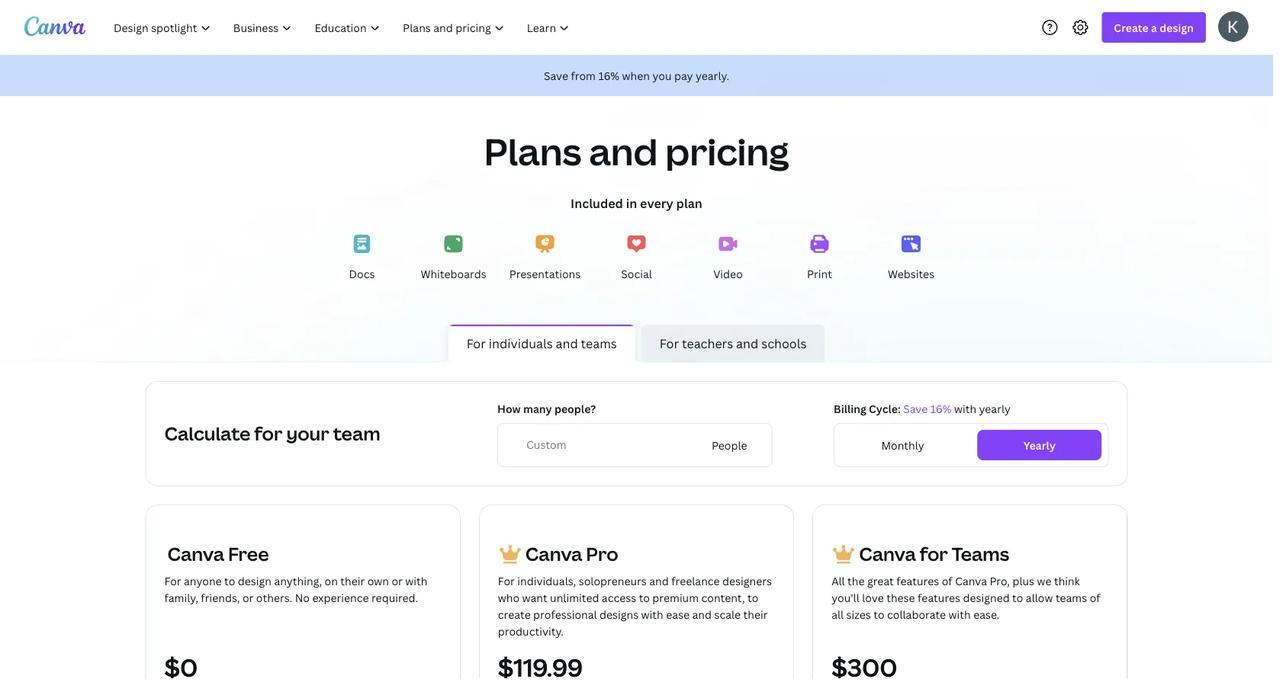 Task type: describe. For each thing, give the bounding box(es) containing it.
their inside for individuals, solopreneurs and freelance designers who want unlimited access to premium content, to create professional designs with ease and scale their productivity.
[[744, 608, 768, 622]]

for individuals and teams tab panel
[[0, 382, 1274, 680]]

every
[[640, 195, 674, 212]]

with inside all the great features of canva pro, plus we think you'll love these features designed to allow teams of all sizes to collaborate with ease.
[[949, 608, 971, 622]]

no
[[295, 591, 310, 606]]

freelance
[[672, 574, 720, 589]]

ease.
[[974, 608, 1000, 622]]

canva for canva pro
[[526, 542, 583, 567]]

for teachers and schools
[[660, 336, 807, 352]]

to right access
[[639, 591, 650, 606]]

and inside button
[[736, 336, 759, 352]]

for inside "canva free for anyone to design anything, on their own or with family, friends, or others. no experience required."
[[164, 574, 181, 589]]

monthly
[[882, 438, 925, 453]]

sizes
[[847, 608, 871, 622]]

family,
[[164, 591, 198, 606]]

who
[[498, 591, 520, 606]]

pro
[[586, 542, 619, 567]]

many
[[523, 402, 552, 416]]

16% inside 'for individuals and teams' tab panel
[[931, 402, 952, 416]]

for for for teachers and schools
[[660, 336, 679, 352]]

in
[[626, 195, 637, 212]]

calculate
[[164, 422, 251, 446]]

ease
[[666, 608, 690, 622]]

whiteboards
[[421, 267, 487, 281]]

access
[[602, 591, 637, 606]]

save inside 'for individuals and teams' tab panel
[[904, 402, 928, 416]]

websites
[[888, 267, 935, 281]]

designed
[[963, 591, 1010, 606]]

on
[[325, 574, 338, 589]]

presentations
[[510, 267, 581, 281]]

0 vertical spatial or
[[392, 574, 403, 589]]

print
[[807, 267, 832, 281]]

you
[[653, 68, 672, 83]]

all
[[832, 608, 844, 622]]

canva for canva for teams
[[859, 542, 916, 567]]

included
[[571, 195, 623, 212]]

included in every plan
[[571, 195, 703, 212]]

designs
[[600, 608, 639, 622]]

billing cycle: save 16% with yearly
[[834, 402, 1011, 416]]

teams inside all the great features of canva pro, plus we think you'll love these features designed to allow teams of all sizes to collaborate with ease.
[[1056, 591, 1088, 606]]

for individuals, solopreneurs and freelance designers who want unlimited access to premium content, to create professional designs with ease and scale their productivity.
[[498, 574, 772, 639]]

content,
[[702, 591, 745, 606]]

plans and pricing
[[484, 126, 789, 176]]

canva inside all the great features of canva pro, plus we think you'll love these features designed to allow teams of all sizes to collaborate with ease.
[[956, 574, 987, 589]]

1 vertical spatial of
[[1090, 591, 1101, 606]]

cycle:
[[869, 402, 901, 416]]

canva pro
[[526, 542, 619, 567]]

kendall parks image
[[1219, 11, 1249, 42]]

collaborate
[[887, 608, 946, 622]]

own
[[368, 574, 389, 589]]

scale
[[715, 608, 741, 622]]

and right ease
[[692, 608, 712, 622]]

plus
[[1013, 574, 1035, 589]]

for for for individuals and teams
[[467, 336, 486, 352]]

yearly
[[979, 402, 1011, 416]]

when
[[622, 68, 650, 83]]

experience
[[312, 591, 369, 606]]

great
[[868, 574, 894, 589]]

canva for teams
[[859, 542, 1010, 567]]

for individuals and teams
[[467, 336, 617, 352]]

for individuals and teams button
[[442, 325, 642, 363]]

we
[[1037, 574, 1052, 589]]

pro,
[[990, 574, 1010, 589]]

teams inside button
[[581, 336, 617, 352]]

the
[[848, 574, 865, 589]]

and inside button
[[556, 336, 578, 352]]

these
[[887, 591, 915, 606]]

people?
[[555, 402, 596, 416]]

want
[[522, 591, 548, 606]]

0 vertical spatial features
[[897, 574, 940, 589]]

unlimited
[[550, 591, 599, 606]]

allow
[[1026, 591, 1053, 606]]

to down the plus on the right of the page
[[1013, 591, 1024, 606]]

a
[[1152, 20, 1158, 35]]

docs
[[349, 267, 375, 281]]



Task type: vqa. For each thing, say whether or not it's contained in the screenshot.
rook design 1 option
no



Task type: locate. For each thing, give the bounding box(es) containing it.
of
[[942, 574, 953, 589], [1090, 591, 1101, 606]]

or left 'others.'
[[243, 591, 254, 606]]

save right cycle:
[[904, 402, 928, 416]]

and up in
[[589, 126, 658, 176]]

canva up designed at the right bottom of the page
[[956, 574, 987, 589]]

premium
[[653, 591, 699, 606]]

16% left yearly
[[931, 402, 952, 416]]

for left teams at the right of the page
[[920, 542, 948, 567]]

option group containing monthly
[[834, 424, 1109, 468]]

1 horizontal spatial of
[[1090, 591, 1101, 606]]

designers
[[723, 574, 772, 589]]

0 vertical spatial teams
[[581, 336, 617, 352]]

for for for individuals, solopreneurs and freelance designers who want unlimited access to premium content, to create professional designs with ease and scale their productivity.
[[498, 574, 515, 589]]

their
[[341, 574, 365, 589], [744, 608, 768, 622]]

0 horizontal spatial for
[[254, 422, 283, 446]]

canva up anyone
[[167, 542, 224, 567]]

to down designers
[[748, 591, 759, 606]]

option group inside 'for individuals and teams' tab panel
[[834, 424, 1109, 468]]

1 vertical spatial for
[[920, 542, 948, 567]]

1 vertical spatial features
[[918, 591, 961, 606]]

create a design
[[1114, 20, 1194, 35]]

How many people? text field
[[527, 437, 696, 454]]

think
[[1055, 574, 1080, 589]]

with inside "canva free for anyone to design anything, on their own or with family, friends, or others. no experience required."
[[405, 574, 428, 589]]

create
[[1114, 20, 1149, 35]]

option group
[[834, 424, 1109, 468]]

0 horizontal spatial or
[[243, 591, 254, 606]]

for for canva
[[920, 542, 948, 567]]

plan
[[677, 195, 703, 212]]

for
[[467, 336, 486, 352], [660, 336, 679, 352], [164, 574, 181, 589], [498, 574, 515, 589]]

for left your
[[254, 422, 283, 446]]

anyone
[[184, 574, 222, 589]]

all
[[832, 574, 845, 589]]

of right allow
[[1090, 591, 1101, 606]]

and left schools
[[736, 336, 759, 352]]

0 horizontal spatial 16%
[[599, 68, 620, 83]]

for teachers and schools button
[[636, 325, 831, 363]]

to
[[224, 574, 235, 589], [639, 591, 650, 606], [748, 591, 759, 606], [1013, 591, 1024, 606], [874, 608, 885, 622]]

0 vertical spatial of
[[942, 574, 953, 589]]

with left the ease.
[[949, 608, 971, 622]]

and right individuals
[[556, 336, 578, 352]]

from
[[571, 68, 596, 83]]

their up experience
[[341, 574, 365, 589]]

with
[[955, 402, 977, 416], [405, 574, 428, 589], [641, 608, 664, 622], [949, 608, 971, 622]]

to up friends, at bottom left
[[224, 574, 235, 589]]

1 vertical spatial teams
[[1056, 591, 1088, 606]]

yearly
[[1024, 438, 1056, 453]]

1 vertical spatial or
[[243, 591, 254, 606]]

1 horizontal spatial save
[[904, 402, 928, 416]]

create
[[498, 608, 531, 622]]

for for calculate
[[254, 422, 283, 446]]

or up the required.
[[392, 574, 403, 589]]

1 horizontal spatial their
[[744, 608, 768, 622]]

team
[[333, 422, 381, 446]]

top level navigation element
[[104, 12, 583, 43]]

their inside "canva free for anyone to design anything, on their own or with family, friends, or others. no experience required."
[[341, 574, 365, 589]]

canva free for anyone to design anything, on their own or with family, friends, or others. no experience required.
[[164, 542, 428, 606]]

billing
[[834, 402, 867, 416]]

individuals
[[489, 336, 553, 352]]

0 vertical spatial save
[[544, 68, 569, 83]]

0 vertical spatial for
[[254, 422, 283, 446]]

teams
[[581, 336, 617, 352], [1056, 591, 1088, 606]]

calculate for your team
[[164, 422, 381, 446]]

others.
[[256, 591, 292, 606]]

their right the scale in the right of the page
[[744, 608, 768, 622]]

friends,
[[201, 591, 240, 606]]

plans
[[484, 126, 582, 176]]

people
[[712, 438, 748, 453]]

pay
[[675, 68, 693, 83]]

social
[[621, 267, 652, 281]]

0 horizontal spatial teams
[[581, 336, 617, 352]]

with left yearly
[[955, 402, 977, 416]]

canva for canva free for anyone to design anything, on their own or with family, friends, or others. no experience required.
[[167, 542, 224, 567]]

anything,
[[274, 574, 322, 589]]

canva up individuals,
[[526, 542, 583, 567]]

with left ease
[[641, 608, 664, 622]]

and up premium
[[650, 574, 669, 589]]

1 vertical spatial their
[[744, 608, 768, 622]]

you'll
[[832, 591, 860, 606]]

productivity.
[[498, 625, 564, 639]]

create a design button
[[1102, 12, 1206, 43]]

how
[[498, 402, 521, 416]]

all the great features of canva pro, plus we think you'll love these features designed to allow teams of all sizes to collaborate with ease.
[[832, 574, 1101, 622]]

to down love
[[874, 608, 885, 622]]

1 horizontal spatial for
[[920, 542, 948, 567]]

free
[[228, 542, 269, 567]]

or
[[392, 574, 403, 589], [243, 591, 254, 606]]

and
[[589, 126, 658, 176], [556, 336, 578, 352], [736, 336, 759, 352], [650, 574, 669, 589], [692, 608, 712, 622]]

1 horizontal spatial design
[[1160, 20, 1194, 35]]

for left individuals
[[467, 336, 486, 352]]

yearly.
[[696, 68, 730, 83]]

design up 'others.'
[[238, 574, 272, 589]]

design inside dropdown button
[[1160, 20, 1194, 35]]

your
[[286, 422, 329, 446]]

0 horizontal spatial save
[[544, 68, 569, 83]]

pricing
[[666, 126, 789, 176]]

1 horizontal spatial teams
[[1056, 591, 1088, 606]]

0 horizontal spatial of
[[942, 574, 953, 589]]

to inside "canva free for anyone to design anything, on their own or with family, friends, or others. no experience required."
[[224, 574, 235, 589]]

for up family,
[[164, 574, 181, 589]]

required.
[[372, 591, 418, 606]]

individuals,
[[518, 574, 576, 589]]

video
[[714, 267, 743, 281]]

features up these
[[897, 574, 940, 589]]

teams up people?
[[581, 336, 617, 352]]

for left teachers
[[660, 336, 679, 352]]

design right a
[[1160, 20, 1194, 35]]

1 vertical spatial save
[[904, 402, 928, 416]]

design
[[1160, 20, 1194, 35], [238, 574, 272, 589]]

16%
[[599, 68, 620, 83], [931, 402, 952, 416]]

save left from
[[544, 68, 569, 83]]

design inside "canva free for anyone to design anything, on their own or with family, friends, or others. no experience required."
[[238, 574, 272, 589]]

16% right from
[[599, 68, 620, 83]]

for
[[254, 422, 283, 446], [920, 542, 948, 567]]

0 vertical spatial 16%
[[599, 68, 620, 83]]

1 horizontal spatial or
[[392, 574, 403, 589]]

with up the required.
[[405, 574, 428, 589]]

teams down think
[[1056, 591, 1088, 606]]

1 vertical spatial design
[[238, 574, 272, 589]]

1 vertical spatial 16%
[[931, 402, 952, 416]]

save from 16% when you pay yearly.
[[544, 68, 730, 83]]

with inside for individuals, solopreneurs and freelance designers who want unlimited access to premium content, to create professional designs with ease and scale their productivity.
[[641, 608, 664, 622]]

0 horizontal spatial design
[[238, 574, 272, 589]]

for inside button
[[660, 336, 679, 352]]

for inside button
[[467, 336, 486, 352]]

schools
[[762, 336, 807, 352]]

for inside for individuals, solopreneurs and freelance designers who want unlimited access to premium content, to create professional designs with ease and scale their productivity.
[[498, 574, 515, 589]]

0 vertical spatial their
[[341, 574, 365, 589]]

canva up great
[[859, 542, 916, 567]]

0 vertical spatial design
[[1160, 20, 1194, 35]]

solopreneurs
[[579, 574, 647, 589]]

of down "canva for teams"
[[942, 574, 953, 589]]

features
[[897, 574, 940, 589], [918, 591, 961, 606]]

teams
[[952, 542, 1010, 567]]

how many people?
[[498, 402, 596, 416]]

save
[[544, 68, 569, 83], [904, 402, 928, 416]]

teachers
[[682, 336, 733, 352]]

professional
[[533, 608, 597, 622]]

0 horizontal spatial their
[[341, 574, 365, 589]]

canva inside "canva free for anyone to design anything, on their own or with family, friends, or others. no experience required."
[[167, 542, 224, 567]]

1 horizontal spatial 16%
[[931, 402, 952, 416]]

love
[[862, 591, 884, 606]]

for up who
[[498, 574, 515, 589]]

features up the collaborate
[[918, 591, 961, 606]]



